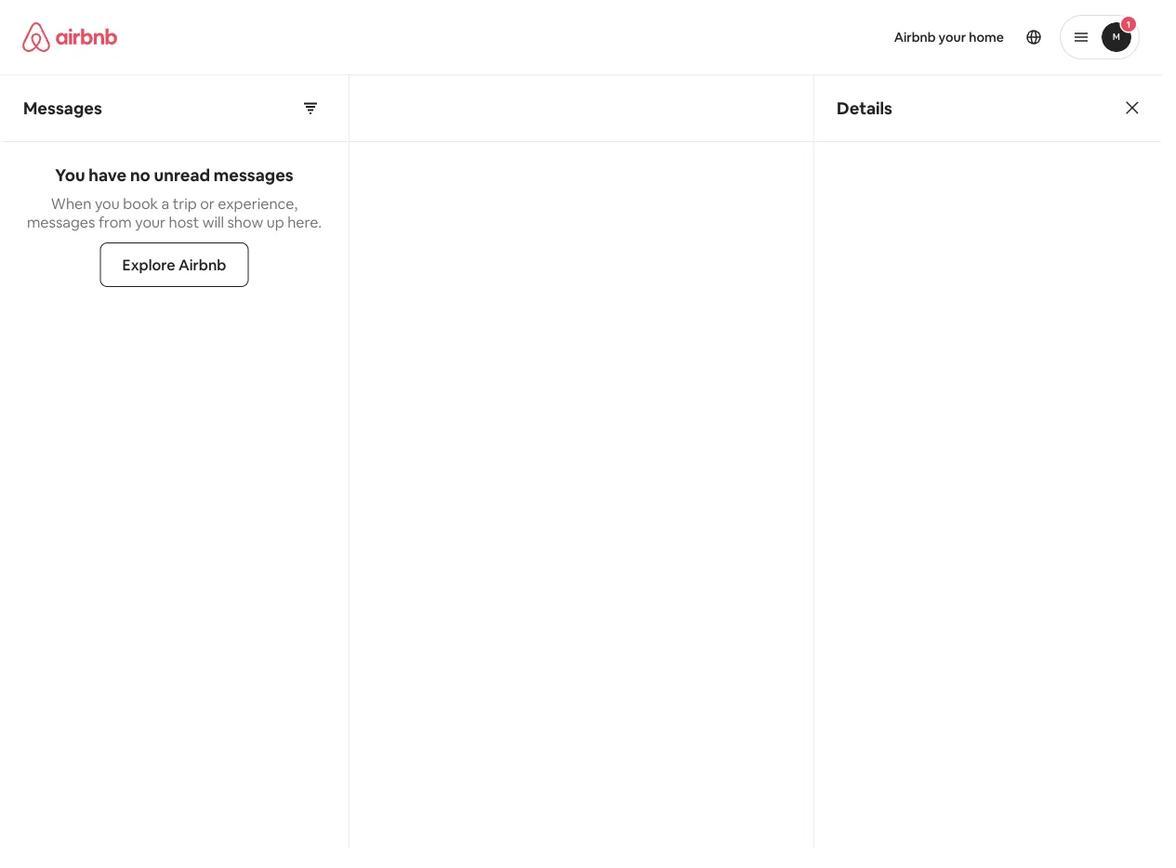 Task type: vqa. For each thing, say whether or not it's contained in the screenshot.
Airbnb inside Messaging Page Main Contents element
yes



Task type: locate. For each thing, give the bounding box(es) containing it.
messages up experience,
[[214, 165, 294, 186]]

messages
[[214, 165, 294, 186], [27, 212, 95, 231]]

airbnb your home link
[[883, 18, 1015, 57]]

0 vertical spatial your
[[939, 29, 966, 46]]

unread
[[154, 165, 210, 186]]

0 horizontal spatial your
[[135, 212, 165, 231]]

airbnb left home
[[894, 29, 936, 46]]

up
[[267, 212, 284, 231]]

1 horizontal spatial airbnb
[[894, 29, 936, 46]]

0 horizontal spatial airbnb
[[178, 255, 226, 274]]

you
[[95, 194, 120, 213]]

1 vertical spatial your
[[135, 212, 165, 231]]

book
[[123, 194, 158, 213]]

1 horizontal spatial messages
[[214, 165, 294, 186]]

airbnb down will at the top left
[[178, 255, 226, 274]]

filter conversations. current filter: all conversations image
[[303, 101, 318, 116]]

you have no unread messages when you book a trip or experience, messages from your host will show up here.
[[27, 165, 322, 231]]

your left home
[[939, 29, 966, 46]]

your
[[939, 29, 966, 46], [135, 212, 165, 231]]

messages
[[23, 97, 102, 119]]

1 horizontal spatial your
[[939, 29, 966, 46]]

details
[[837, 97, 892, 119]]

no
[[130, 165, 150, 186]]

0 vertical spatial airbnb
[[894, 29, 936, 46]]

experience,
[[218, 194, 298, 213]]

have
[[89, 165, 127, 186]]

a
[[161, 194, 169, 213]]

messaging page main contents element
[[0, 74, 1162, 850]]

home
[[969, 29, 1004, 46]]

1 vertical spatial messages
[[27, 212, 95, 231]]

airbnb
[[894, 29, 936, 46], [178, 255, 226, 274]]

messages down you
[[27, 212, 95, 231]]

0 vertical spatial messages
[[214, 165, 294, 186]]

your left host
[[135, 212, 165, 231]]

1 vertical spatial airbnb
[[178, 255, 226, 274]]

from
[[98, 212, 132, 231]]

will
[[202, 212, 224, 231]]

0 horizontal spatial messages
[[27, 212, 95, 231]]

1
[[1127, 18, 1131, 30]]



Task type: describe. For each thing, give the bounding box(es) containing it.
explore
[[122, 255, 175, 274]]

show
[[227, 212, 263, 231]]

your inside you have no unread messages when you book a trip or experience, messages from your host will show up here.
[[135, 212, 165, 231]]

1 button
[[1060, 15, 1140, 60]]

when
[[51, 194, 92, 213]]

airbnb inside messaging page main contents 'element'
[[178, 255, 226, 274]]

your inside airbnb your home link
[[939, 29, 966, 46]]

host
[[169, 212, 199, 231]]

explore airbnb link
[[100, 243, 249, 287]]

airbnb inside profile element
[[894, 29, 936, 46]]

airbnb your home
[[894, 29, 1004, 46]]

trip
[[173, 194, 197, 213]]

or
[[200, 194, 215, 213]]

explore airbnb
[[122, 255, 226, 274]]

here.
[[287, 212, 322, 231]]

you
[[55, 165, 85, 186]]

profile element
[[603, 0, 1140, 74]]



